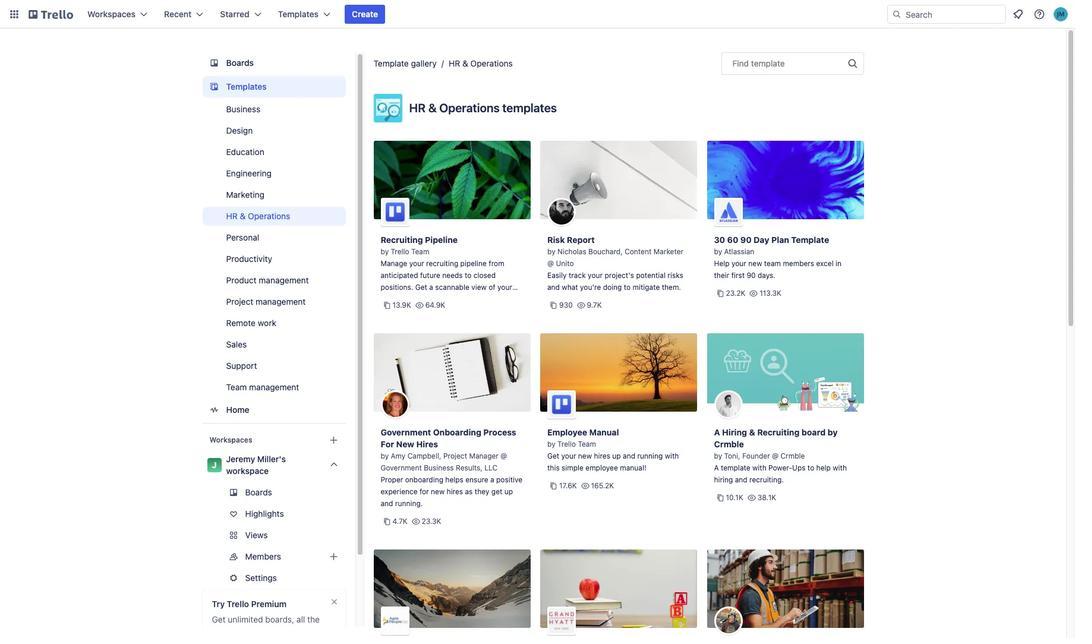 Task type: locate. For each thing, give the bounding box(es) containing it.
new inside government onboarding process for new hires by amy campbell, project manager @ government business results, llc proper onboarding helps ensure a positive experience for new hires as they get up and running.
[[431, 487, 445, 496]]

23.2k
[[726, 289, 746, 298]]

helps
[[445, 475, 464, 484]]

unlimited up views,
[[228, 615, 263, 625]]

home
[[226, 405, 249, 415]]

project management
[[226, 297, 306, 307]]

your inside risk report by nicholas bouchard, content marketer @ unito easily track your project's potential risks and what you're doing to mitigate them.
[[588, 271, 603, 280]]

1 vertical spatial to
[[808, 464, 814, 473]]

64.9k
[[425, 301, 445, 310]]

team down support
[[226, 382, 247, 392]]

1 horizontal spatial get
[[547, 452, 559, 461]]

amy campbell, project manager @ government business results, llc image
[[381, 390, 409, 419]]

create
[[352, 9, 378, 19]]

government up new
[[381, 427, 431, 437]]

0 vertical spatial a
[[714, 427, 720, 437]]

17.6k
[[559, 481, 577, 490]]

personal
[[226, 232, 259, 243]]

1 horizontal spatial to
[[808, 464, 814, 473]]

1 horizontal spatial workspaces
[[210, 436, 252, 445]]

0 horizontal spatial your
[[561, 452, 576, 461]]

get up views,
[[212, 615, 226, 625]]

@ right manager
[[501, 452, 507, 461]]

report
[[567, 235, 595, 245]]

forward image inside the views link
[[343, 528, 358, 543]]

hr right the hr & operations icon
[[409, 101, 426, 115]]

2 boards link from the top
[[202, 483, 346, 502]]

bouchard,
[[588, 247, 623, 256]]

2 horizontal spatial new
[[748, 259, 762, 268]]

team inside employee manual by trello team get your new hires up and running with this simple employee manual!
[[578, 440, 596, 449]]

content
[[625, 247, 652, 256]]

your down atlassian
[[732, 259, 746, 268]]

team inside recruiting pipeline by trello team
[[411, 247, 429, 256]]

business link
[[202, 100, 346, 119]]

engineering
[[226, 168, 272, 178]]

1 horizontal spatial template
[[751, 58, 785, 68]]

to down project's on the top right of the page
[[624, 283, 631, 292]]

by inside employee manual by trello team get your new hires up and running with this simple employee manual!
[[547, 440, 556, 449]]

1 horizontal spatial @
[[547, 259, 554, 268]]

management for project management
[[256, 297, 306, 307]]

trello down employee
[[558, 440, 576, 449]]

0 vertical spatial workspaces
[[87, 9, 136, 19]]

0 vertical spatial new
[[748, 259, 762, 268]]

primary element
[[0, 0, 1075, 29]]

workspaces inside dropdown button
[[87, 9, 136, 19]]

1 horizontal spatial business
[[424, 464, 454, 473]]

hr & operations link up personal link
[[202, 207, 346, 226]]

product management
[[226, 275, 309, 285]]

experience
[[381, 487, 418, 496]]

0 vertical spatial project
[[226, 297, 253, 307]]

templates inside popup button
[[278, 9, 319, 19]]

1 horizontal spatial project
[[443, 452, 467, 461]]

what
[[562, 283, 578, 292]]

settings
[[245, 573, 277, 583]]

0 horizontal spatial workspaces
[[87, 9, 136, 19]]

hr up the personal
[[226, 211, 238, 221]]

hires up employee
[[594, 452, 610, 461]]

1 horizontal spatial hires
[[594, 452, 610, 461]]

recruiting down trello team image
[[381, 235, 423, 245]]

marketing link
[[202, 185, 346, 204]]

1 vertical spatial crmble
[[781, 452, 805, 461]]

to right ups
[[808, 464, 814, 473]]

2 horizontal spatial your
[[732, 259, 746, 268]]

0 horizontal spatial @
[[501, 452, 507, 461]]

government down amy
[[381, 464, 422, 473]]

plan
[[771, 235, 789, 245]]

up up employee
[[612, 452, 621, 461]]

they
[[475, 487, 489, 496]]

0 vertical spatial forward image
[[343, 528, 358, 543]]

government
[[381, 427, 431, 437], [381, 464, 422, 473]]

unlimited
[[228, 615, 263, 625], [238, 626, 273, 637]]

1 horizontal spatial recruiting
[[757, 427, 800, 437]]

create a workspace image
[[327, 433, 341, 448]]

crmble
[[714, 439, 744, 449], [781, 452, 805, 461]]

recruiting pipeline by trello team
[[381, 235, 458, 256]]

get up this
[[547, 452, 559, 461]]

management down product management link
[[256, 297, 306, 307]]

to inside risk report by nicholas bouchard, content marketer @ unito easily track your project's potential risks and what you're doing to mitigate them.
[[624, 283, 631, 292]]

0 vertical spatial boards link
[[202, 52, 346, 74]]

views,
[[212, 626, 236, 637]]

trello inside employee manual by trello team get your new hires up and running with this simple employee manual!
[[558, 440, 576, 449]]

jeremy miller's workspace
[[226, 454, 286, 476]]

0 horizontal spatial crmble
[[714, 439, 744, 449]]

back to home image
[[29, 5, 73, 24]]

1 horizontal spatial hr & operations link
[[449, 58, 513, 68]]

project up remote
[[226, 297, 253, 307]]

unlimited down boards,
[[238, 626, 273, 637]]

0 horizontal spatial hr & operations link
[[202, 207, 346, 226]]

power-
[[769, 464, 792, 473]]

1 vertical spatial boards link
[[202, 483, 346, 502]]

employee manual by trello team get your new hires up and running with this simple employee manual!
[[547, 427, 679, 473]]

boards link up templates 'link'
[[202, 52, 346, 74]]

recruiting inside 'a hiring & recruiting board by crmble by toni, founder @ crmble a template with power-ups to help with hiring and recruiting.'
[[757, 427, 800, 437]]

hr & operations templates
[[409, 101, 557, 115]]

0 vertical spatial hr & operations link
[[449, 58, 513, 68]]

template down toni,
[[721, 464, 750, 473]]

@ up easily
[[547, 259, 554, 268]]

0 horizontal spatial hires
[[447, 487, 463, 496]]

1 horizontal spatial hr & operations
[[449, 58, 513, 68]]

1 vertical spatial 90
[[747, 271, 756, 280]]

business down campbell,
[[424, 464, 454, 473]]

a left the hiring
[[714, 427, 720, 437]]

your up simple
[[561, 452, 576, 461]]

hr & operations up hr & operations templates
[[449, 58, 513, 68]]

2 vertical spatial management
[[249, 382, 299, 392]]

& right the hiring
[[749, 427, 755, 437]]

crmble up toni,
[[714, 439, 744, 449]]

campbell,
[[408, 452, 441, 461]]

with down founder
[[752, 464, 767, 473]]

recruiting up founder
[[757, 427, 800, 437]]

running.
[[395, 499, 423, 508]]

& up the personal
[[240, 211, 246, 221]]

1 vertical spatial management
[[256, 297, 306, 307]]

design
[[226, 125, 253, 136]]

manager
[[469, 452, 499, 461]]

by down risk at the right top
[[547, 247, 556, 256]]

new up simple
[[578, 452, 592, 461]]

ensure
[[466, 475, 488, 484]]

2 horizontal spatial trello
[[558, 440, 576, 449]]

with right help
[[833, 464, 847, 473]]

1 vertical spatial templates
[[226, 81, 267, 92]]

1 vertical spatial recruiting
[[757, 427, 800, 437]]

0 horizontal spatial templates
[[226, 81, 267, 92]]

template board image
[[207, 80, 221, 94]]

2 government from the top
[[381, 464, 422, 473]]

by inside recruiting pipeline by trello team
[[381, 247, 389, 256]]

1 vertical spatial template
[[721, 464, 750, 473]]

2 horizontal spatial @
[[772, 452, 779, 461]]

1 horizontal spatial with
[[752, 464, 767, 473]]

try trello premium get unlimited boards, all the views, unlimited automation
[[212, 599, 321, 638]]

0 vertical spatial get
[[547, 452, 559, 461]]

by inside risk report by nicholas bouchard, content marketer @ unito easily track your project's potential risks and what you're doing to mitigate them.
[[547, 247, 556, 256]]

templates button
[[271, 5, 338, 24]]

@ inside 'a hiring & recruiting board by crmble by toni, founder @ crmble a template with power-ups to help with hiring and recruiting.'
[[772, 452, 779, 461]]

0 vertical spatial hr
[[449, 58, 460, 68]]

hires inside government onboarding process for new hires by amy campbell, project manager @ government business results, llc proper onboarding helps ensure a positive experience for new hires as they get up and running.
[[447, 487, 463, 496]]

1 horizontal spatial templates
[[278, 9, 319, 19]]

1 vertical spatial a
[[714, 464, 719, 473]]

0 vertical spatial 90
[[740, 235, 752, 245]]

as
[[465, 487, 473, 496]]

team for recruiting
[[411, 247, 429, 256]]

management down "support" 'link' at the left of page
[[249, 382, 299, 392]]

forward image down forward icon
[[343, 571, 358, 585]]

0 vertical spatial templates
[[278, 9, 319, 19]]

llc
[[485, 464, 498, 473]]

trello team image
[[381, 198, 409, 226]]

0 horizontal spatial to
[[624, 283, 631, 292]]

0 vertical spatial your
[[732, 259, 746, 268]]

boards link up the highlights 'link'
[[202, 483, 346, 502]]

165.2k
[[591, 481, 614, 490]]

1 vertical spatial business
[[424, 464, 454, 473]]

risks
[[668, 271, 683, 280]]

hr & operations link up hr & operations templates
[[449, 58, 513, 68]]

1 vertical spatial hr & operations
[[226, 211, 290, 221]]

boards for home
[[226, 58, 254, 68]]

templates right starred popup button
[[278, 9, 319, 19]]

1 horizontal spatial new
[[578, 452, 592, 461]]

forward image up forward icon
[[343, 528, 358, 543]]

crmble up ups
[[781, 452, 805, 461]]

boards up highlights
[[245, 487, 272, 497]]

0 vertical spatial trello
[[391, 247, 409, 256]]

get inside the try trello premium get unlimited boards, all the views, unlimited automation
[[212, 615, 226, 625]]

1 horizontal spatial template
[[791, 235, 829, 245]]

0 horizontal spatial up
[[504, 487, 513, 496]]

hr
[[449, 58, 460, 68], [409, 101, 426, 115], [226, 211, 238, 221]]

0 notifications image
[[1011, 7, 1025, 21]]

90
[[740, 235, 752, 245], [747, 271, 756, 280]]

government onboarding process for new hires by amy campbell, project manager @ government business results, llc proper onboarding helps ensure a positive experience for new hires as they get up and running.
[[381, 427, 523, 508]]

@
[[547, 259, 554, 268], [501, 452, 507, 461], [772, 452, 779, 461]]

miller's
[[257, 454, 286, 464]]

0 vertical spatial government
[[381, 427, 431, 437]]

hires
[[416, 439, 438, 449]]

team down manual at the right of page
[[578, 440, 596, 449]]

up inside employee manual by trello team get your new hires up and running with this simple employee manual!
[[612, 452, 621, 461]]

forward image
[[343, 528, 358, 543], [343, 571, 358, 585]]

get inside employee manual by trello team get your new hires up and running with this simple employee manual!
[[547, 452, 559, 461]]

1 vertical spatial boards
[[245, 487, 272, 497]]

doing
[[603, 283, 622, 292]]

and inside government onboarding process for new hires by amy campbell, project manager @ government business results, llc proper onboarding helps ensure a positive experience for new hires as they get up and running.
[[381, 499, 393, 508]]

1 vertical spatial hires
[[447, 487, 463, 496]]

0 horizontal spatial project
[[226, 297, 253, 307]]

2 vertical spatial your
[[561, 452, 576, 461]]

1 vertical spatial your
[[588, 271, 603, 280]]

10.1k
[[726, 493, 743, 502]]

0 horizontal spatial trello
[[227, 599, 249, 609]]

90 right 60
[[740, 235, 752, 245]]

0 vertical spatial boards
[[226, 58, 254, 68]]

project up results,
[[443, 452, 467, 461]]

0 vertical spatial recruiting
[[381, 235, 423, 245]]

and down experience
[[381, 499, 393, 508]]

0 vertical spatial unlimited
[[228, 615, 263, 625]]

1 horizontal spatial team
[[411, 247, 429, 256]]

with right running on the right of the page
[[665, 452, 679, 461]]

0 vertical spatial hr & operations
[[449, 58, 513, 68]]

by down "30"
[[714, 247, 722, 256]]

workspace
[[226, 466, 269, 476]]

0 vertical spatial template
[[751, 58, 785, 68]]

search image
[[892, 10, 902, 19]]

template right find
[[751, 58, 785, 68]]

add image
[[327, 550, 341, 564]]

2 forward image from the top
[[343, 571, 358, 585]]

new up days.
[[748, 259, 762, 268]]

management inside "link"
[[256, 297, 306, 307]]

forward image for views
[[343, 528, 358, 543]]

new right for on the bottom of page
[[431, 487, 445, 496]]

and down easily
[[547, 283, 560, 292]]

this
[[547, 464, 560, 473]]

2 vertical spatial new
[[431, 487, 445, 496]]

templates right template board icon
[[226, 81, 267, 92]]

template up members
[[791, 235, 829, 245]]

boards,
[[265, 615, 294, 625]]

by down employee
[[547, 440, 556, 449]]

trello down trello team image
[[391, 247, 409, 256]]

new inside 30 60 90 day plan template by atlassian help your new team members excel in their first 90 days.
[[748, 259, 762, 268]]

0 horizontal spatial business
[[226, 104, 260, 114]]

and right hiring
[[735, 475, 748, 484]]

risk report by nicholas bouchard, content marketer @ unito easily track your project's potential risks and what you're doing to mitigate them.
[[547, 235, 684, 292]]

and up manual!
[[623, 452, 635, 461]]

0 horizontal spatial with
[[665, 452, 679, 461]]

1 vertical spatial operations
[[439, 101, 500, 115]]

1 vertical spatial forward image
[[343, 571, 358, 585]]

by down for
[[381, 452, 389, 461]]

0 horizontal spatial template
[[374, 58, 409, 68]]

business up design
[[226, 104, 260, 114]]

0 vertical spatial up
[[612, 452, 621, 461]]

1 vertical spatial template
[[791, 235, 829, 245]]

90 right first
[[747, 271, 756, 280]]

with
[[665, 452, 679, 461], [752, 464, 767, 473], [833, 464, 847, 473]]

0 horizontal spatial team
[[226, 382, 247, 392]]

trello right try
[[227, 599, 249, 609]]

up
[[612, 452, 621, 461], [504, 487, 513, 496]]

0 vertical spatial crmble
[[714, 439, 744, 449]]

@ up power- at bottom
[[772, 452, 779, 461]]

hires down helps
[[447, 487, 463, 496]]

1 boards link from the top
[[202, 52, 346, 74]]

home image
[[207, 403, 221, 417]]

1 vertical spatial project
[[443, 452, 467, 461]]

operations
[[470, 58, 513, 68], [439, 101, 500, 115], [248, 211, 290, 221]]

1 forward image from the top
[[343, 528, 358, 543]]

1 vertical spatial hr & operations link
[[202, 207, 346, 226]]

1 vertical spatial trello
[[558, 440, 576, 449]]

education
[[226, 147, 264, 157]]

new inside employee manual by trello team get your new hires up and running with this simple employee manual!
[[578, 452, 592, 461]]

forward image inside settings link
[[343, 571, 358, 585]]

your up "you're"
[[588, 271, 603, 280]]

2 vertical spatial team
[[578, 440, 596, 449]]

team
[[764, 259, 781, 268]]

trello inside recruiting pipeline by trello team
[[391, 247, 409, 256]]

create button
[[345, 5, 385, 24]]

trello inside the try trello premium get unlimited boards, all the views, unlimited automation
[[227, 599, 249, 609]]

boards link
[[202, 52, 346, 74], [202, 483, 346, 502]]

9.7k
[[587, 301, 602, 310]]

1 vertical spatial get
[[212, 615, 226, 625]]

1 vertical spatial workspaces
[[210, 436, 252, 445]]

2 horizontal spatial hr
[[449, 58, 460, 68]]

template inside 'a hiring & recruiting board by crmble by toni, founder @ crmble a template with power-ups to help with hiring and recruiting.'
[[721, 464, 750, 473]]

switch to… image
[[8, 8, 20, 20]]

1 horizontal spatial up
[[612, 452, 621, 461]]

boards right board image
[[226, 58, 254, 68]]

hr & operations down marketing
[[226, 211, 290, 221]]

2 vertical spatial trello
[[227, 599, 249, 609]]

0 horizontal spatial template
[[721, 464, 750, 473]]

recruiting inside recruiting pipeline by trello team
[[381, 235, 423, 245]]

up right get
[[504, 487, 513, 496]]

1 vertical spatial up
[[504, 487, 513, 496]]

0 vertical spatial hires
[[594, 452, 610, 461]]

excel
[[816, 259, 834, 268]]

a up hiring
[[714, 464, 719, 473]]

template left gallery
[[374, 58, 409, 68]]

recruiting
[[381, 235, 423, 245], [757, 427, 800, 437]]

to inside 'a hiring & recruiting board by crmble by toni, founder @ crmble a template with power-ups to help with hiring and recruiting.'
[[808, 464, 814, 473]]

1 horizontal spatial your
[[588, 271, 603, 280]]

by left toni,
[[714, 452, 722, 461]]

team down pipeline
[[411, 247, 429, 256]]

hr right gallery
[[449, 58, 460, 68]]

0 horizontal spatial hr & operations
[[226, 211, 290, 221]]

0 vertical spatial management
[[259, 275, 309, 285]]

management down productivity link
[[259, 275, 309, 285]]

2 vertical spatial operations
[[248, 211, 290, 221]]

your
[[732, 259, 746, 268], [588, 271, 603, 280], [561, 452, 576, 461]]

by down trello team image
[[381, 247, 389, 256]]

founder
[[742, 452, 770, 461]]

trello
[[391, 247, 409, 256], [558, 440, 576, 449], [227, 599, 249, 609]]

toni,
[[724, 452, 740, 461]]

with inside employee manual by trello team get your new hires up and running with this simple employee manual!
[[665, 452, 679, 461]]

you're
[[580, 283, 601, 292]]



Task type: vqa. For each thing, say whether or not it's contained in the screenshot.


Task type: describe. For each thing, give the bounding box(es) containing it.
forward image for settings
[[343, 571, 358, 585]]

education link
[[202, 143, 346, 162]]

hires inside employee manual by trello team get your new hires up and running with this simple employee manual!
[[594, 452, 610, 461]]

by inside 30 60 90 day plan template by atlassian help your new team members excel in their first 90 days.
[[714, 247, 722, 256]]

for
[[381, 439, 394, 449]]

get
[[491, 487, 502, 496]]

highlights link
[[202, 505, 346, 524]]

1 vertical spatial hr
[[409, 101, 426, 115]]

premium
[[251, 599, 287, 609]]

manual
[[589, 427, 619, 437]]

forward image
[[343, 550, 358, 564]]

remote
[[226, 318, 256, 328]]

by inside government onboarding process for new hires by amy campbell, project manager @ government business results, llc proper onboarding helps ensure a positive experience for new hires as they get up and running.
[[381, 452, 389, 461]]

manual!
[[620, 464, 646, 473]]

grand hyatt image
[[547, 607, 576, 635]]

team management link
[[202, 378, 346, 397]]

0 vertical spatial template
[[374, 58, 409, 68]]

@ inside government onboarding process for new hires by amy campbell, project manager @ government business results, llc proper onboarding helps ensure a positive experience for new hires as they get up and running.
[[501, 452, 507, 461]]

jeremy miller (jeremymiller198) image
[[1054, 7, 1068, 21]]

and inside employee manual by trello team get your new hires up and running with this simple employee manual!
[[623, 452, 635, 461]]

1 horizontal spatial crmble
[[781, 452, 805, 461]]

the
[[307, 615, 320, 625]]

sales link
[[202, 335, 346, 354]]

simple
[[562, 464, 584, 473]]

positive
[[496, 475, 523, 484]]

engineering link
[[202, 164, 346, 183]]

business inside government onboarding process for new hires by amy campbell, project manager @ government business results, llc proper onboarding helps ensure a positive experience for new hires as they get up and running.
[[424, 464, 454, 473]]

onboarding
[[433, 427, 481, 437]]

track
[[569, 271, 586, 280]]

toni, founder @ crmble image
[[714, 390, 743, 419]]

2 a from the top
[[714, 464, 719, 473]]

starred button
[[213, 5, 268, 24]]

and inside risk report by nicholas bouchard, content marketer @ unito easily track your project's potential risks and what you're doing to mitigate them.
[[547, 283, 560, 292]]

boards link for views
[[202, 483, 346, 502]]

members
[[245, 552, 281, 562]]

23.3k
[[422, 517, 441, 526]]

trello for employee manual
[[558, 440, 576, 449]]

team inside team management link
[[226, 382, 247, 392]]

team for employee
[[578, 440, 596, 449]]

template inside "field"
[[751, 58, 785, 68]]

& right gallery
[[462, 58, 468, 68]]

your inside employee manual by trello team get your new hires up and running with this simple employee manual!
[[561, 452, 576, 461]]

boards link for home
[[202, 52, 346, 74]]

onboarding
[[405, 475, 443, 484]]

0 horizontal spatial hr
[[226, 211, 238, 221]]

boards for views
[[245, 487, 272, 497]]

Search field
[[902, 5, 1006, 23]]

hiring
[[714, 475, 733, 484]]

days.
[[758, 271, 776, 280]]

templates link
[[202, 76, 346, 97]]

nicholas
[[558, 247, 586, 256]]

0 vertical spatial business
[[226, 104, 260, 114]]

workspaces button
[[80, 5, 155, 24]]

all
[[297, 615, 305, 625]]

project management link
[[202, 292, 346, 311]]

easily
[[547, 271, 567, 280]]

930
[[559, 301, 573, 310]]

hr & operations icon image
[[374, 94, 402, 122]]

gallery
[[411, 58, 437, 68]]

recent button
[[157, 5, 211, 24]]

management for team management
[[249, 382, 299, 392]]

productivity link
[[202, 250, 346, 269]]

management for product management
[[259, 275, 309, 285]]

& inside 'a hiring & recruiting board by crmble by toni, founder @ crmble a template with power-ups to help with hiring and recruiting.'
[[749, 427, 755, 437]]

by right board
[[828, 427, 838, 437]]

help
[[714, 259, 730, 268]]

home link
[[202, 399, 346, 421]]

in
[[836, 259, 842, 268]]

try
[[212, 599, 225, 609]]

templates
[[502, 101, 557, 115]]

agile peopleops image
[[381, 607, 409, 635]]

starred
[[220, 9, 249, 19]]

project inside "link"
[[226, 297, 253, 307]]

product
[[226, 275, 257, 285]]

personal link
[[202, 228, 346, 247]]

pipeline
[[425, 235, 458, 245]]

find template
[[733, 58, 785, 68]]

and inside 'a hiring & recruiting board by crmble by toni, founder @ crmble a template with power-ups to help with hiring and recruiting.'
[[735, 475, 748, 484]]

your inside 30 60 90 day plan template by atlassian help your new team members excel in their first 90 days.
[[732, 259, 746, 268]]

marketer
[[654, 247, 684, 256]]

trello team image
[[547, 390, 576, 419]]

trello for recruiting pipeline
[[391, 247, 409, 256]]

0 vertical spatial operations
[[470, 58, 513, 68]]

@ inside risk report by nicholas bouchard, content marketer @ unito easily track your project's potential risks and what you're doing to mitigate them.
[[547, 259, 554, 268]]

up inside government onboarding process for new hires by amy campbell, project manager @ government business results, llc proper onboarding helps ensure a positive experience for new hires as they get up and running.
[[504, 487, 513, 496]]

recruiting.
[[750, 475, 784, 484]]

team management
[[226, 382, 299, 392]]

remote work
[[226, 318, 276, 328]]

find
[[733, 58, 749, 68]]

project inside government onboarding process for new hires by amy campbell, project manager @ government business results, llc proper onboarding helps ensure a positive experience for new hires as they get up and running.
[[443, 452, 467, 461]]

their
[[714, 271, 729, 280]]

board
[[802, 427, 826, 437]]

nicholas bouchard, content marketer @ unito image
[[547, 198, 576, 226]]

work
[[258, 318, 276, 328]]

product management link
[[202, 271, 346, 290]]

remote work link
[[202, 314, 346, 333]]

unito
[[556, 259, 574, 268]]

1 vertical spatial unlimited
[[238, 626, 273, 637]]

results,
[[456, 464, 483, 473]]

& right the hr & operations icon
[[428, 101, 437, 115]]

template gallery link
[[374, 58, 437, 68]]

1 government from the top
[[381, 427, 431, 437]]

for
[[420, 487, 429, 496]]

sales
[[226, 339, 247, 349]]

1 a from the top
[[714, 427, 720, 437]]

30 60 90 day plan template by atlassian help your new team members excel in their first 90 days.
[[714, 235, 842, 280]]

open information menu image
[[1034, 8, 1045, 20]]

marketing
[[226, 190, 264, 200]]

board image
[[207, 56, 221, 70]]

4.7k
[[393, 517, 408, 526]]

template inside 30 60 90 day plan template by atlassian help your new team members excel in their first 90 days.
[[791, 235, 829, 245]]

Find template field
[[721, 52, 864, 75]]

vitaly andrianov, developer @ smart fields image
[[714, 607, 743, 635]]

productivity
[[226, 254, 272, 264]]

proper
[[381, 475, 403, 484]]

risk
[[547, 235, 565, 245]]

day
[[754, 235, 769, 245]]

13.9k
[[393, 301, 411, 310]]

jeremy
[[226, 454, 255, 464]]

60
[[727, 235, 738, 245]]

2 horizontal spatial with
[[833, 464, 847, 473]]

atlassian image
[[714, 198, 743, 226]]

template gallery
[[374, 58, 437, 68]]

potential
[[636, 271, 666, 280]]

amy
[[391, 452, 406, 461]]

templates inside 'link'
[[226, 81, 267, 92]]

new
[[396, 439, 414, 449]]

process
[[483, 427, 516, 437]]

mitigate
[[633, 283, 660, 292]]

113.3k
[[760, 289, 782, 298]]



